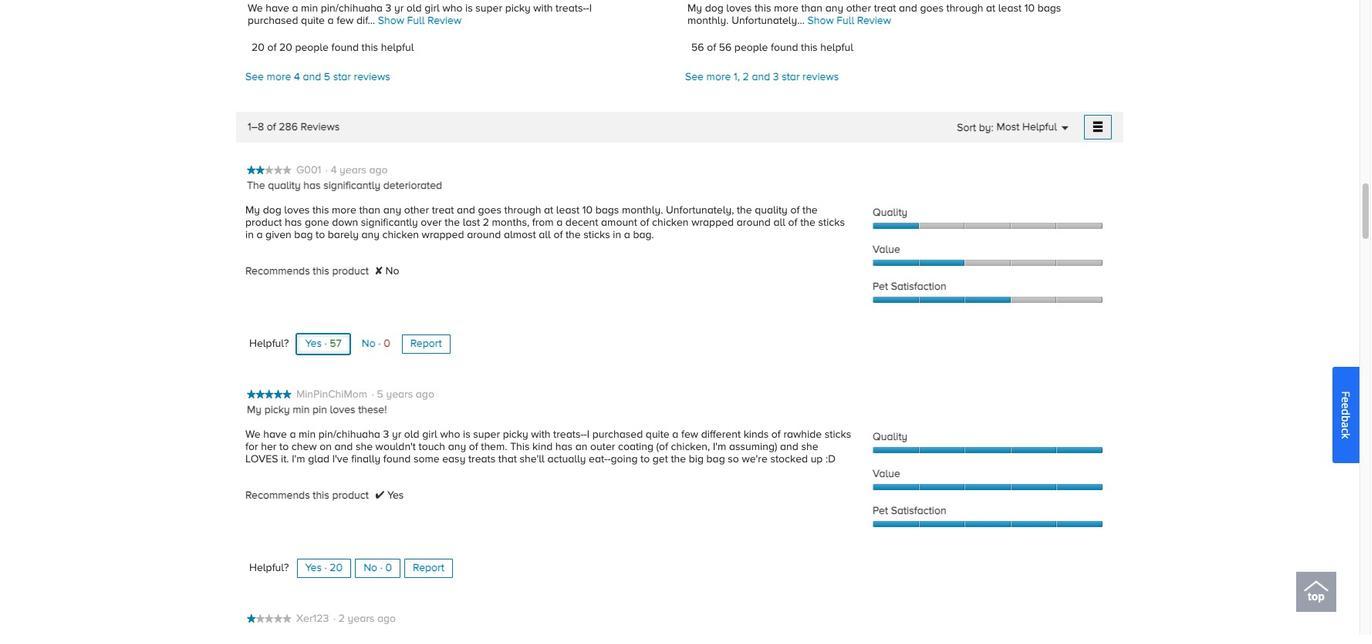 Task type: locate. For each thing, give the bounding box(es) containing it.
other inside my dog loves this more than any other treat and goes through at least 10 bags monthly. unfortunately, the quality of the product has gone down significantly over the last 2 months, from a decent amount of chicken wrapped around all of the sticks in a given bag to barely any chicken wrapped around almost all of the sticks in a bag.
[[404, 203, 429, 217]]

2 quality from the top
[[873, 430, 908, 444]]

the inside we have a min pin/chihuaha 3 yr old girl who is super picky with treats--i purchased quite a few different kinds of rawhide sticks for her to chew on and she wouldn't touch any of them. this kind has an outer coating (of chicken, i'm assuming) and she loves it. i'm glad i've finally found some easy treats that she'll actually eat--going to get the big bag so we're stocked up :d
[[671, 453, 686, 467]]

stocked
[[771, 453, 808, 467]]

0 vertical spatial dog
[[705, 2, 724, 16]]

bags for my dog loves this more than any other treat and goes through at least 10 bags monthly. unfortunately…
[[1038, 2, 1061, 16]]

1 helpful from the left
[[381, 41, 414, 55]]

content helpfulness group up xer123 · 2 years ago
[[249, 559, 453, 579]]

other inside "my dog loves this more than any other treat and goes through at least 10 bags monthly. unfortunately…"
[[846, 2, 871, 16]]

other for my dog loves this more than any other treat and goes through at least 10 bags monthly. unfortunately, the quality of the product has gone down significantly over the last 2 months, from a decent amount of chicken wrapped around all of the sticks in a given bag to barely any chicken wrapped around almost all of the sticks in a bag.
[[404, 203, 429, 217]]

quite inside we have a min pin/chihuaha 3 yr old girl who is super picky with treats--i purchased quite a few different kinds of rawhide sticks for her to chew on and she wouldn't touch any of them. this kind has an outer coating (of chicken, i'm assuming) and she loves it. i'm glad i've finally found some easy treats that she'll actually eat--going to get the big bag so we're stocked up :d
[[646, 428, 670, 442]]

and inside see more 4 and 5 star reviews "link"
[[303, 70, 321, 84]]

0 horizontal spatial 5
[[324, 70, 330, 84]]

0 horizontal spatial few
[[337, 14, 354, 28]]

2 horizontal spatial 20
[[330, 562, 343, 575]]

show full review
[[375, 14, 462, 28], [805, 14, 891, 28]]

g001 · 4 years ago
[[296, 164, 393, 178]]

dog inside my dog loves this more than any other treat and goes through at least 10 bags monthly. unfortunately, the quality of the product has gone down significantly over the last 2 months, from a decent amount of chicken wrapped around all of the sticks in a given bag to barely any chicken wrapped around almost all of the sticks in a bag.
[[263, 203, 281, 217]]

and
[[899, 2, 918, 16], [303, 70, 321, 84], [752, 70, 770, 84], [457, 203, 475, 217], [335, 440, 353, 454], [780, 440, 799, 454]]

2 helpful? from the top
[[249, 562, 289, 576]]

1 show from the left
[[378, 14, 404, 28]]

1 full from the left
[[407, 14, 425, 28]]

1 reviews from the left
[[354, 70, 390, 84]]

2 vertical spatial my
[[247, 404, 262, 418]]

5 down 20 of 20 people found this helpful at the top of the page
[[324, 70, 330, 84]]

1 horizontal spatial goes
[[920, 2, 944, 16]]

for
[[245, 440, 258, 454]]

have
[[266, 2, 289, 16], [263, 428, 287, 442]]

2 full from the left
[[837, 14, 855, 28]]

0 horizontal spatial loves
[[284, 203, 310, 217]]

girl inside we have a min pin/chihuaha 3 yr old girl who is super picky with treats--i purchased quite a few different kinds of rawhide sticks for her to chew on and she wouldn't touch any of them. this kind has an outer coating (of chicken, i'm assuming) and she loves it. i'm glad i've finally found some easy treats that she'll actually eat--going to get the big bag so we're stocked up :d
[[422, 428, 437, 442]]

0 vertical spatial is
[[465, 2, 473, 16]]

to
[[316, 228, 325, 242], [279, 440, 289, 454], [641, 453, 650, 467]]

0 vertical spatial loves
[[726, 2, 752, 16]]

years
[[340, 164, 366, 178], [386, 388, 413, 402], [348, 613, 375, 627]]

min left pin
[[293, 404, 310, 418]]

min for we have a min pin/chihuaha 3 yr old girl who is super picky with treats--i purchased quite a few dif…
[[301, 2, 318, 16]]

is
[[465, 2, 473, 16], [463, 428, 471, 442]]

she right i've
[[356, 440, 373, 454]]

pin/chihuaha for we have a min pin/chihuaha 3 yr old girl who is super picky with treats--i purchased quite a few dif…
[[321, 2, 383, 16]]

purchased
[[248, 14, 298, 28], [592, 428, 643, 442]]

going
[[611, 453, 638, 467]]

1 horizontal spatial treat
[[874, 2, 896, 16]]

than up 56 of 56 people found this helpful
[[801, 2, 823, 16]]

2 vertical spatial -
[[608, 453, 611, 467]]

pin/chihuaha inside we have a min pin/chihuaha 3 yr old girl who is super picky with treats--i purchased quite a few dif…
[[321, 2, 383, 16]]

1–8 of 286 reviews
[[248, 121, 345, 135]]

bag left so
[[707, 453, 725, 467]]

value for we have a min pin/chihuaha 3 yr old girl who is super picky with treats--i purchased quite a few different kinds of rawhide sticks for her to chew on and she wouldn't touch any of them. this kind has an outer coating (of chicken, i'm assuming) and she loves it. i'm glad i've finally found some easy treats that she'll actually eat--going to get the big bag so we're stocked up :d
[[873, 467, 900, 481]]

1 vertical spatial value
[[873, 467, 900, 481]]

purchased up 'going'
[[592, 428, 643, 442]]

chicken left over
[[382, 228, 419, 242]]

0 vertical spatial treat
[[874, 2, 896, 16]]

0 vertical spatial 0
[[384, 337, 390, 351]]

than for my dog loves this more than any other treat and goes through at least 10 bags monthly. unfortunately…
[[801, 2, 823, 16]]

my inside "my dog loves this more than any other treat and goes through at least 10 bags monthly. unfortunately…"
[[688, 2, 702, 16]]

0 vertical spatial ago
[[369, 164, 388, 178]]

5 inside "link"
[[324, 70, 330, 84]]

0 vertical spatial has
[[304, 179, 321, 193]]

we inside we have a min pin/chihuaha 3 yr old girl who is super picky with treats--i purchased quite a few dif…
[[248, 2, 263, 16]]

2 vertical spatial picky
[[503, 428, 528, 442]]

3 inside we have a min pin/chihuaha 3 yr old girl who is super picky with treats--i purchased quite a few dif…
[[385, 2, 392, 16]]

girl right dif…
[[425, 2, 440, 16]]

and right 1,
[[752, 70, 770, 84]]

quite inside we have a min pin/chihuaha 3 yr old girl who is super picky with treats--i purchased quite a few dif…
[[301, 14, 325, 28]]

through inside "my dog loves this more than any other treat and goes through at least 10 bags monthly. unfortunately…"
[[947, 2, 984, 16]]

0 vertical spatial quality
[[268, 179, 301, 193]]

1 56 from the left
[[691, 41, 704, 55]]

reviews down 56 of 56 people found this helpful
[[803, 70, 839, 84]]

g001 button
[[296, 164, 321, 178]]

outer
[[590, 440, 615, 454]]

we
[[248, 2, 263, 16], [245, 428, 261, 442]]

1 vertical spatial 4
[[331, 164, 337, 178]]

1 vertical spatial quality
[[873, 430, 908, 444]]

yes · 20
[[305, 562, 343, 575]]

4 inside "link"
[[294, 70, 300, 84]]

than inside my dog loves this more than any other treat and goes through at least 10 bags monthly. unfortunately, the quality of the product has gone down significantly over the last 2 months, from a decent amount of chicken wrapped around all of the sticks in a given bag to barely any chicken wrapped around almost all of the sticks in a bag.
[[359, 203, 381, 217]]

show full review up the see more 1, 2 and 3 star reviews "link"
[[805, 14, 891, 28]]

in
[[245, 228, 254, 242], [613, 228, 621, 242]]

super inside we have a min pin/chihuaha 3 yr old girl who is super picky with treats--i purchased quite a few dif…
[[476, 2, 502, 16]]

has down g001 button on the left of the page
[[304, 179, 321, 193]]

4
[[294, 70, 300, 84], [331, 164, 337, 178]]

and down 20 of 20 people found this helpful at the top of the page
[[303, 70, 321, 84]]

1 vertical spatial than
[[359, 203, 381, 217]]

1 review from the left
[[428, 14, 462, 28]]

4 up the quality has significantly deteriorated
[[331, 164, 337, 178]]

yes left 57
[[305, 337, 322, 351]]

sticks
[[818, 216, 845, 230], [584, 228, 610, 242], [825, 428, 851, 442]]

min
[[301, 2, 318, 16], [293, 404, 310, 418], [299, 428, 316, 442]]

different
[[701, 428, 741, 442]]

-
[[586, 2, 589, 16], [584, 428, 587, 442], [608, 453, 611, 467]]

1 horizontal spatial bag
[[707, 453, 725, 467]]

min inside we have a min pin/chihuaha 3 yr old girl who is super picky with treats--i purchased quite a few different kinds of rawhide sticks for her to chew on and she wouldn't touch any of them. this kind has an outer coating (of chicken, i'm assuming) and she loves it. i'm glad i've finally found some easy treats that she'll actually eat--going to get the big bag so we're stocked up :d
[[299, 428, 316, 442]]

bags
[[1038, 2, 1061, 16], [595, 203, 619, 217]]

no · 0
[[362, 337, 390, 351], [364, 562, 392, 575]]

pin/chihuaha for we have a min pin/chihuaha 3 yr old girl who is super picky with treats--i purchased quite a few different kinds of rawhide sticks for her to chew on and she wouldn't touch any of them. this kind has an outer coating (of chicken, i'm assuming) and she loves it. i'm glad i've finally found some easy treats that she'll actually eat--going to get the big bag so we're stocked up :d
[[319, 428, 380, 442]]

treat for unfortunately…
[[874, 2, 896, 16]]

product left ✔
[[332, 489, 369, 503]]

2 review from the left
[[857, 14, 891, 28]]

1 vertical spatial ago
[[416, 388, 434, 402]]

content helpfulness group
[[249, 335, 450, 354], [249, 559, 453, 579]]

1 pet from the top
[[873, 280, 888, 294]]

least
[[998, 2, 1022, 16], [556, 203, 580, 217]]

we for we have a min pin/chihuaha 3 yr old girl who is super picky with treats--i purchased quite a few dif…
[[248, 2, 263, 16]]

0 right 57
[[384, 337, 390, 351]]

more inside "my dog loves this more than any other treat and goes through at least 10 bags monthly. unfortunately…"
[[774, 2, 799, 16]]

at for unfortunately…
[[986, 2, 996, 16]]

the
[[247, 179, 265, 193]]

dog
[[705, 2, 724, 16], [263, 203, 281, 217]]

1 vertical spatial yr
[[392, 428, 401, 442]]

3 inside we have a min pin/chihuaha 3 yr old girl who is super picky with treats--i purchased quite a few different kinds of rawhide sticks for her to chew on and she wouldn't touch any of them. this kind has an outer coating (of chicken, i'm assuming) and she loves it. i'm glad i've finally found some easy treats that she'll actually eat--going to get the big bag so we're stocked up :d
[[383, 428, 389, 442]]

bags inside my dog loves this more than any other treat and goes through at least 10 bags monthly. unfortunately, the quality of the product has gone down significantly over the last 2 months, from a decent amount of chicken wrapped around all of the sticks in a given bag to barely any chicken wrapped around almost all of the sticks in a bag.
[[595, 203, 619, 217]]

e
[[1339, 397, 1354, 403], [1339, 403, 1354, 409]]

0 vertical spatial content helpfulness group
[[249, 335, 450, 354]]

who up see more 4 and 5 star reviews "link"
[[443, 2, 463, 16]]

0 vertical spatial no
[[386, 264, 399, 278]]

1 horizontal spatial see
[[685, 70, 704, 84]]

has left 'gone'
[[285, 216, 302, 230]]

recommends this product ✔ yes
[[245, 489, 404, 503]]

10 for unfortunately,
[[582, 203, 593, 217]]

1 horizontal spatial reviews
[[803, 70, 839, 84]]

no · 0 right yes · 20
[[364, 562, 392, 575]]

show full review link up the see more 1, 2 and 3 star reviews "link"
[[805, 14, 891, 28]]

1 vertical spatial other
[[404, 203, 429, 217]]

2 vertical spatial 3
[[383, 428, 389, 442]]

0 horizontal spatial bag
[[294, 228, 313, 242]]

0 vertical spatial pet
[[873, 280, 888, 294]]

to right the her
[[279, 440, 289, 454]]

0 vertical spatial at
[[986, 2, 996, 16]]

(of
[[656, 440, 668, 454]]

yes up xer123 button
[[305, 562, 322, 575]]

helpful down we have a min pin/chihuaha 3 yr old girl who is super picky with treats--i purchased quite a few dif…
[[381, 41, 414, 55]]

ago right "xer123"
[[377, 613, 396, 627]]

bags inside "my dog loves this more than any other treat and goes through at least 10 bags monthly. unfortunately…"
[[1038, 2, 1061, 16]]

is inside we have a min pin/chihuaha 3 yr old girl who is super picky with treats--i purchased quite a few different kinds of rawhide sticks for her to chew on and she wouldn't touch any of them. this kind has an outer coating (of chicken, i'm assuming) and she loves it. i'm glad i've finally found some easy treats that she'll actually eat--going to get the big bag so we're stocked up :d
[[463, 428, 471, 442]]

super
[[476, 2, 502, 16], [473, 428, 500, 442]]

1 horizontal spatial other
[[846, 2, 871, 16]]

treat inside "my dog loves this more than any other treat and goes through at least 10 bags monthly. unfortunately…"
[[874, 2, 896, 16]]

at inside my dog loves this more than any other treat and goes through at least 10 bags monthly. unfortunately, the quality of the product has gone down significantly over the last 2 months, from a decent amount of chicken wrapped around all of the sticks in a given bag to barely any chicken wrapped around almost all of the sticks in a bag.
[[544, 203, 553, 217]]

who for we have a min pin/chihuaha 3 yr old girl who is super picky with treats--i purchased quite a few different kinds of rawhide sticks for her to chew on and she wouldn't touch any of them. this kind has an outer coating (of chicken, i'm assuming) and she loves it. i'm glad i've finally found some easy treats that she'll actually eat--going to get the big bag so we're stocked up :d
[[440, 428, 460, 442]]

2 show full review from the left
[[805, 14, 891, 28]]

years up these!
[[386, 388, 413, 402]]

monthly. for unfortunately,
[[622, 203, 663, 217]]

quality
[[873, 206, 908, 220], [873, 430, 908, 444]]

old inside we have a min pin/chihuaha 3 yr old girl who is super picky with treats--i purchased quite a few different kinds of rawhide sticks for her to chew on and she wouldn't touch any of them. this kind has an outer coating (of chicken, i'm assuming) and she loves it. i'm glad i've finally found some easy treats that she'll actually eat--going to get the big bag so we're stocked up :d
[[404, 428, 420, 442]]

months,
[[492, 216, 529, 230]]

more down the quality has significantly deteriorated
[[332, 203, 356, 217]]

than right the down at the top left of the page
[[359, 203, 381, 217]]

0 horizontal spatial monthly.
[[622, 203, 663, 217]]

picky inside we have a min pin/chihuaha 3 yr old girl who is super picky with treats--i purchased quite a few different kinds of rawhide sticks for her to chew on and she wouldn't touch any of them. this kind has an outer coating (of chicken, i'm assuming) and she loves it. i'm glad i've finally found some easy treats that she'll actually eat--going to get the big bag so we're stocked up :d
[[503, 428, 528, 442]]

loves for my dog loves this more than any other treat and goes through at least 10 bags monthly. unfortunately…
[[726, 2, 752, 16]]

who inside we have a min pin/chihuaha 3 yr old girl who is super picky with treats--i purchased quite a few different kinds of rawhide sticks for her to chew on and she wouldn't touch any of them. this kind has an outer coating (of chicken, i'm assuming) and she loves it. i'm glad i've finally found some easy treats that she'll actually eat--going to get the big bag so we're stocked up :d
[[440, 428, 460, 442]]

top
[[1308, 591, 1325, 603]]

purchased inside we have a min pin/chihuaha 3 yr old girl who is super picky with treats--i purchased quite a few dif…
[[248, 14, 298, 28]]

years right xer123 button
[[348, 613, 375, 627]]

treats-
[[556, 2, 586, 16], [553, 428, 584, 442]]

found down dif…
[[332, 41, 359, 55]]

56
[[691, 41, 704, 55], [719, 41, 732, 55]]

girl inside we have a min pin/chihuaha 3 yr old girl who is super picky with treats--i purchased quite a few dif…
[[425, 2, 440, 16]]

few inside we have a min pin/chihuaha 3 yr old girl who is super picky with treats--i purchased quite a few dif…
[[337, 14, 354, 28]]

she left :d
[[801, 440, 818, 454]]

1 vertical spatial old
[[404, 428, 420, 442]]

0 vertical spatial pin/chihuaha
[[321, 2, 383, 16]]

is up see more 4 and 5 star reviews "link"
[[465, 2, 473, 16]]

0 vertical spatial report button
[[402, 335, 450, 354]]

review for girl
[[428, 14, 462, 28]]

i inside we have a min pin/chihuaha 3 yr old girl who is super picky with treats--i purchased quite a few dif…
[[589, 2, 592, 16]]

no right 57
[[362, 337, 376, 351]]

yr for we have a min pin/chihuaha 3 yr old girl who is super picky with treats--i purchased quite a few different kinds of rawhide sticks for her to chew on and she wouldn't touch any of them. this kind has an outer coating (of chicken, i'm assuming) and she loves it. i'm glad i've finally found some easy treats that she'll actually eat--going to get the big bag so we're stocked up :d
[[392, 428, 401, 442]]

★★★★★
[[247, 165, 291, 174], [247, 390, 291, 399], [247, 390, 291, 399], [247, 614, 291, 624]]

1 horizontal spatial few
[[681, 428, 699, 442]]

2 people from the left
[[735, 41, 768, 55]]

pet
[[873, 280, 888, 294], [873, 504, 888, 518]]

1 quality from the top
[[873, 206, 908, 220]]

1 vertical spatial quality
[[755, 203, 788, 217]]

1 horizontal spatial than
[[801, 2, 823, 16]]

report
[[410, 337, 442, 351], [413, 562, 444, 575]]

0 vertical spatial purchased
[[248, 14, 298, 28]]

d
[[1339, 409, 1354, 416]]

2 horizontal spatial found
[[771, 41, 798, 55]]

1 pet satisfaction from the top
[[873, 280, 947, 294]]

0 horizontal spatial than
[[359, 203, 381, 217]]

2 pet from the top
[[873, 504, 888, 518]]

recommends down it.
[[245, 489, 310, 503]]

at
[[986, 2, 996, 16], [544, 203, 553, 217]]

the
[[737, 203, 752, 217], [803, 203, 818, 217], [445, 216, 460, 230], [800, 216, 816, 230], [566, 228, 581, 242], [671, 453, 686, 467]]

1 horizontal spatial show
[[808, 14, 834, 28]]

few inside we have a min pin/chihuaha 3 yr old girl who is super picky with treats--i purchased quite a few different kinds of rawhide sticks for her to chew on and she wouldn't touch any of them. this kind has an outer coating (of chicken, i'm assuming) and she loves it. i'm glad i've finally found some easy treats that she'll actually eat--going to get the big bag so we're stocked up :d
[[681, 428, 699, 442]]

see up the 1–8
[[245, 70, 264, 84]]

star down 20 of 20 people found this helpful at the top of the page
[[333, 70, 351, 84]]

this
[[510, 440, 530, 454]]

goes left from
[[478, 203, 502, 217]]

helpful
[[381, 41, 414, 55], [820, 41, 854, 55]]

full for old
[[407, 14, 425, 28]]

helpful down "my dog loves this more than any other treat and goes through at least 10 bags monthly. unfortunately…"
[[820, 41, 854, 55]]

my up for
[[247, 404, 262, 418]]

i inside we have a min pin/chihuaha 3 yr old girl who is super picky with treats--i purchased quite a few different kinds of rawhide sticks for her to chew on and she wouldn't touch any of them. this kind has an outer coating (of chicken, i'm assuming) and she loves it. i'm glad i've finally found some easy treats that she'll actually eat--going to get the big bag so we're stocked up :d
[[587, 428, 590, 442]]

in left given
[[245, 228, 254, 242]]

10 inside my dog loves this more than any other treat and goes through at least 10 bags monthly. unfortunately, the quality of the product has gone down significantly over the last 2 months, from a decent amount of chicken wrapped around all of the sticks in a given bag to barely any chicken wrapped around almost all of the sticks in a bag.
[[582, 203, 593, 217]]

these!
[[358, 404, 387, 418]]

yr left touch at left bottom
[[392, 428, 401, 442]]

purchased inside we have a min pin/chihuaha 3 yr old girl who is super picky with treats--i purchased quite a few different kinds of rawhide sticks for her to chew on and she wouldn't touch any of them. this kind has an outer coating (of chicken, i'm assuming) and she loves it. i'm glad i've finally found some easy treats that she'll actually eat--going to get the big bag so we're stocked up :d
[[592, 428, 643, 442]]

2 value from the top
[[873, 467, 900, 481]]

bag right given
[[294, 228, 313, 242]]

see left 1,
[[685, 70, 704, 84]]

· up these!
[[372, 388, 374, 402]]

least inside my dog loves this more than any other treat and goes through at least 10 bags monthly. unfortunately, the quality of the product has gone down significantly over the last 2 months, from a decent amount of chicken wrapped around all of the sticks in a given bag to barely any chicken wrapped around almost all of the sticks in a bag.
[[556, 203, 580, 217]]

2 right 1,
[[743, 70, 749, 84]]

people up see more 4 and 5 star reviews
[[295, 41, 329, 55]]

in left bag.
[[613, 228, 621, 242]]

least inside "my dog loves this more than any other treat and goes through at least 10 bags monthly. unfortunately…"
[[998, 2, 1022, 16]]

this left the down at the top left of the page
[[313, 203, 329, 217]]

1 vertical spatial my
[[245, 203, 260, 217]]

0 vertical spatial satisfaction
[[891, 280, 947, 294]]

my inside my dog loves this more than any other treat and goes through at least 10 bags monthly. unfortunately, the quality of the product has gone down significantly over the last 2 months, from a decent amount of chicken wrapped around all of the sticks in a given bag to barely any chicken wrapped around almost all of the sticks in a bag.
[[245, 203, 260, 217]]

2 satisfaction from the top
[[891, 504, 947, 518]]

· right 57
[[378, 337, 381, 351]]

helpful for 56 of 56 people found this helpful
[[820, 41, 854, 55]]

this down glad
[[313, 489, 329, 503]]

treat up the see more 1, 2 and 3 star reviews "link"
[[874, 2, 896, 16]]

pet satisfaction for my dog loves this more than any other treat and goes through at least 10 bags monthly. unfortunately, the quality of the product has gone down significantly over the last 2 months, from a decent amount of chicken wrapped around all of the sticks in a given bag to barely any chicken wrapped around almost all of the sticks in a bag.
[[873, 280, 947, 294]]

have inside we have a min pin/chihuaha 3 yr old girl who is super picky with treats--i purchased quite a few dif…
[[266, 2, 289, 16]]

this inside my dog loves this more than any other treat and goes through at least 10 bags monthly. unfortunately, the quality of the product has gone down significantly over the last 2 months, from a decent amount of chicken wrapped around all of the sticks in a given bag to barely any chicken wrapped around almost all of the sticks in a bag.
[[313, 203, 329, 217]]

have inside we have a min pin/chihuaha 3 yr old girl who is super picky with treats--i purchased quite a few different kinds of rawhide sticks for her to chew on and she wouldn't touch any of them. this kind has an outer coating (of chicken, i'm assuming) and she loves it. i'm glad i've finally found some easy treats that she'll actually eat--going to get the big bag so we're stocked up :d
[[263, 428, 287, 442]]

2 show full review link from the left
[[805, 14, 891, 28]]

·
[[326, 164, 328, 178], [325, 337, 327, 351], [378, 337, 381, 351], [372, 388, 374, 402], [325, 562, 327, 575], [380, 562, 383, 575], [333, 613, 336, 627]]

1 vertical spatial -
[[584, 428, 587, 442]]

0 vertical spatial other
[[846, 2, 871, 16]]

no right yes · 20
[[364, 562, 377, 575]]

old up some
[[404, 428, 420, 442]]

3 down 56 of 56 people found this helpful
[[773, 70, 779, 84]]

her
[[261, 440, 277, 454]]

1 horizontal spatial at
[[986, 2, 996, 16]]

treats- for dif…
[[556, 2, 586, 16]]

has inside we have a min pin/chihuaha 3 yr old girl who is super picky with treats--i purchased quite a few different kinds of rawhide sticks for her to chew on and she wouldn't touch any of them. this kind has an outer coating (of chicken, i'm assuming) and she loves it. i'm glad i've finally found some easy treats that she'll actually eat--going to get the big bag so we're stocked up :d
[[555, 440, 573, 454]]

loves inside "my dog loves this more than any other treat and goes through at least 10 bags monthly. unfortunately…"
[[726, 2, 752, 16]]

at inside "my dog loves this more than any other treat and goes through at least 10 bags monthly. unfortunately…"
[[986, 2, 996, 16]]

1 e from the top
[[1339, 397, 1354, 403]]

around left almost
[[467, 228, 501, 242]]

1 vertical spatial product
[[332, 264, 369, 278]]

this inside "my dog loves this more than any other treat and goes through at least 10 bags monthly. unfortunately…"
[[755, 2, 771, 16]]

b
[[1339, 416, 1354, 422]]

0 vertical spatial report
[[410, 337, 442, 351]]

any right touch at left bottom
[[448, 440, 466, 454]]

goes inside "my dog loves this more than any other treat and goes through at least 10 bags monthly. unfortunately…"
[[920, 2, 944, 16]]

yr for we have a min pin/chihuaha 3 yr old girl who is super picky with treats--i purchased quite a few dif…
[[394, 2, 404, 16]]

treats- inside we have a min pin/chihuaha 3 yr old girl who is super picky with treats--i purchased quite a few dif…
[[556, 2, 586, 16]]

2 she from the left
[[801, 440, 818, 454]]

1 horizontal spatial least
[[998, 2, 1022, 16]]

review up see more 4 and 5 star reviews "link"
[[428, 14, 462, 28]]

5 up these!
[[377, 388, 383, 402]]

treat inside my dog loves this more than any other treat and goes through at least 10 bags monthly. unfortunately, the quality of the product has gone down significantly over the last 2 months, from a decent amount of chicken wrapped around all of the sticks in a given bag to barely any chicken wrapped around almost all of the sticks in a bag.
[[432, 203, 454, 217]]

1 vertical spatial satisfaction
[[891, 504, 947, 518]]

1 horizontal spatial 56
[[719, 41, 732, 55]]

chew
[[292, 440, 317, 454]]

0 horizontal spatial chicken
[[382, 228, 419, 242]]

and up the see more 1, 2 and 3 star reviews "link"
[[899, 2, 918, 16]]

has inside my dog loves this more than any other treat and goes through at least 10 bags monthly. unfortunately, the quality of the product has gone down significantly over the last 2 months, from a decent amount of chicken wrapped around all of the sticks in a given bag to barely any chicken wrapped around almost all of the sticks in a bag.
[[285, 216, 302, 230]]

· right g001
[[326, 164, 328, 178]]

1 horizontal spatial to
[[316, 228, 325, 242]]

is up easy
[[463, 428, 471, 442]]

1,
[[734, 70, 740, 84]]

e down f
[[1339, 403, 1354, 409]]

dog up given
[[263, 203, 281, 217]]

quality right unfortunately,
[[755, 203, 788, 217]]

1 recommends from the top
[[245, 264, 310, 278]]

product for g001
[[332, 264, 369, 278]]

1 horizontal spatial quite
[[646, 428, 670, 442]]

helpful? left yes · 20
[[249, 562, 289, 576]]

pet satisfaction for we have a min pin/chihuaha 3 yr old girl who is super picky with treats--i purchased quite a few different kinds of rawhide sticks for her to chew on and she wouldn't touch any of them. this kind has an outer coating (of chicken, i'm assuming) and she loves it. i'm glad i've finally found some easy treats that she'll actually eat--going to get the big bag so we're stocked up :d
[[873, 504, 947, 518]]

quality inside my dog loves this more than any other treat and goes through at least 10 bags monthly. unfortunately, the quality of the product has gone down significantly over the last 2 months, from a decent amount of chicken wrapped around all of the sticks in a given bag to barely any chicken wrapped around almost all of the sticks in a bag.
[[755, 203, 788, 217]]

1 vertical spatial least
[[556, 203, 580, 217]]

min inside we have a min pin/chihuaha 3 yr old girl who is super picky with treats--i purchased quite a few dif…
[[301, 2, 318, 16]]

picky for we have a min pin/chihuaha 3 yr old girl who is super picky with treats--i purchased quite a few dif…
[[505, 2, 531, 16]]

2 horizontal spatial loves
[[726, 2, 752, 16]]

loves inside my dog loves this more than any other treat and goes through at least 10 bags monthly. unfortunately, the quality of the product has gone down significantly over the last 2 months, from a decent amount of chicken wrapped around all of the sticks in a given bag to barely any chicken wrapped around almost all of the sticks in a bag.
[[284, 203, 310, 217]]

minpinchimom · 5 years ago
[[296, 388, 440, 402]]

treat for unfortunately,
[[432, 203, 454, 217]]

with for dif…
[[533, 2, 553, 16]]

10 inside "my dog loves this more than any other treat and goes through at least 10 bags monthly. unfortunately…"
[[1025, 2, 1035, 16]]

show full review link for old
[[375, 14, 462, 28]]

my for my dog loves this more than any other treat and goes through at least 10 bags monthly. unfortunately, the quality of the product has gone down significantly over the last 2 months, from a decent amount of chicken wrapped around all of the sticks in a given bag to barely any chicken wrapped around almost all of the sticks in a bag.
[[245, 203, 260, 217]]

minpinchimom button
[[296, 388, 367, 402]]

2 vertical spatial years
[[348, 613, 375, 627]]

0 vertical spatial years
[[340, 164, 366, 178]]

review up the see more 1, 2 and 3 star reviews "link"
[[857, 14, 891, 28]]

people
[[295, 41, 329, 55], [735, 41, 768, 55]]

no for deteriorated
[[362, 337, 376, 351]]

pin/chihuaha up i've
[[319, 428, 380, 442]]

with inside we have a min pin/chihuaha 3 yr old girl who is super picky with treats--i purchased quite a few dif…
[[533, 2, 553, 16]]

1 horizontal spatial star
[[782, 70, 800, 84]]

least for unfortunately,
[[556, 203, 580, 217]]

0 horizontal spatial to
[[279, 440, 289, 454]]

we inside we have a min pin/chihuaha 3 yr old girl who is super picky with treats--i purchased quite a few different kinds of rawhide sticks for her to chew on and she wouldn't touch any of them. this kind has an outer coating (of chicken, i'm assuming) and she loves it. i'm glad i've finally found some easy treats that she'll actually eat--going to get the big bag so we're stocked up :d
[[245, 428, 261, 442]]

3 inside "link"
[[773, 70, 779, 84]]

2 vertical spatial min
[[299, 428, 316, 442]]

1 helpful? from the top
[[249, 338, 289, 351]]

with inside we have a min pin/chihuaha 3 yr old girl who is super picky with treats--i purchased quite a few different kinds of rawhide sticks for her to chew on and she wouldn't touch any of them. this kind has an outer coating (of chicken, i'm assuming) and she loves it. i'm glad i've finally found some easy treats that she'll actually eat--going to get the big bag so we're stocked up :d
[[531, 428, 551, 442]]

value for my dog loves this more than any other treat and goes through at least 10 bags monthly. unfortunately, the quality of the product has gone down significantly over the last 2 months, from a decent amount of chicken wrapped around all of the sticks in a given bag to barely any chicken wrapped around almost all of the sticks in a bag.
[[873, 243, 900, 257]]

2 show from the left
[[808, 14, 834, 28]]

no
[[386, 264, 399, 278], [362, 337, 376, 351], [364, 562, 377, 575]]

people up see more 1, 2 and 3 star reviews at the top of the page
[[735, 41, 768, 55]]

old
[[407, 2, 422, 16], [404, 428, 420, 442]]

has
[[304, 179, 321, 193], [285, 216, 302, 230], [555, 440, 573, 454]]

0 horizontal spatial quite
[[301, 14, 325, 28]]

show for than
[[808, 14, 834, 28]]

0 right yes · 20
[[385, 562, 392, 575]]

significantly left over
[[361, 216, 418, 230]]

with for different
[[531, 428, 551, 442]]

recommends
[[245, 264, 310, 278], [245, 489, 310, 503]]

super up treats
[[473, 428, 500, 442]]

monthly. for unfortunately…
[[688, 14, 729, 28]]

than
[[801, 2, 823, 16], [359, 203, 381, 217]]

dog inside "my dog loves this more than any other treat and goes through at least 10 bags monthly. unfortunately…"
[[705, 2, 724, 16]]

reviews
[[301, 121, 340, 135]]

0 vertical spatial super
[[476, 2, 502, 16]]

any right unfortunately…
[[825, 2, 844, 16]]

chicken right the amount
[[652, 216, 689, 230]]

is for dif…
[[465, 2, 473, 16]]

years for 5
[[386, 388, 413, 402]]

0 horizontal spatial found
[[332, 41, 359, 55]]

goes inside my dog loves this more than any other treat and goes through at least 10 bags monthly. unfortunately, the quality of the product has gone down significantly over the last 2 months, from a decent amount of chicken wrapped around all of the sticks in a given bag to barely any chicken wrapped around almost all of the sticks in a bag.
[[478, 203, 502, 217]]

other
[[846, 2, 871, 16], [404, 203, 429, 217]]

show for 3
[[378, 14, 404, 28]]

1 vertical spatial quite
[[646, 428, 670, 442]]

1 show full review link from the left
[[375, 14, 462, 28]]

decent
[[566, 216, 598, 230]]

0 horizontal spatial has
[[285, 216, 302, 230]]

1 show full review from the left
[[375, 14, 462, 28]]

0 vertical spatial girl
[[425, 2, 440, 16]]

loves down minpinchimom at the left
[[330, 404, 355, 418]]

2 see from the left
[[685, 70, 704, 84]]

bags for my dog loves this more than any other treat and goes through at least 10 bags monthly. unfortunately, the quality of the product has gone down significantly over the last 2 months, from a decent amount of chicken wrapped around all of the sticks in a given bag to barely any chicken wrapped around almost all of the sticks in a bag.
[[595, 203, 619, 217]]

wrapped right bag.
[[692, 216, 734, 230]]

2 pet satisfaction from the top
[[873, 504, 947, 518]]

pin/chihuaha up 20 of 20 people found this helpful at the top of the page
[[321, 2, 383, 16]]

have right for
[[263, 428, 287, 442]]

0 horizontal spatial reviews
[[354, 70, 390, 84]]

my
[[688, 2, 702, 16], [245, 203, 260, 217], [247, 404, 262, 418]]

my down the
[[245, 203, 260, 217]]

back to top image
[[1304, 575, 1329, 600]]

yes · 57
[[305, 337, 342, 351]]

1 vertical spatial who
[[440, 428, 460, 442]]

girl
[[425, 2, 440, 16], [422, 428, 437, 442]]

found left some
[[383, 453, 411, 467]]

xer123 · 2 years ago
[[296, 613, 402, 627]]

yes right ✔
[[387, 489, 404, 503]]

quality for my dog loves this more than any other treat and goes through at least 10 bags monthly. unfortunately, the quality of the product has gone down significantly over the last 2 months, from a decent amount of chicken wrapped around all of the sticks in a given bag to barely any chicken wrapped around almost all of the sticks in a bag.
[[873, 206, 908, 220]]

value
[[873, 243, 900, 257], [873, 467, 900, 481]]

0 vertical spatial 10
[[1025, 2, 1035, 16]]

through inside my dog loves this more than any other treat and goes through at least 10 bags monthly. unfortunately, the quality of the product has gone down significantly over the last 2 months, from a decent amount of chicken wrapped around all of the sticks in a given bag to barely any chicken wrapped around almost all of the sticks in a bag.
[[504, 203, 541, 217]]

0 horizontal spatial around
[[467, 228, 501, 242]]

1 vertical spatial has
[[285, 216, 302, 230]]

report button for yes
[[404, 559, 453, 579]]

1 satisfaction from the top
[[891, 280, 947, 294]]

product
[[245, 216, 282, 230], [332, 264, 369, 278], [332, 489, 369, 503]]

content helpfulness group up minpinchimom at the left
[[249, 335, 450, 354]]

1 horizontal spatial show full review
[[805, 14, 891, 28]]

over
[[421, 216, 442, 230]]

and right over
[[457, 203, 475, 217]]

1 see from the left
[[245, 70, 264, 84]]

quite for dif…
[[301, 14, 325, 28]]

other for my dog loves this more than any other treat and goes through at least 10 bags monthly. unfortunately…
[[846, 2, 871, 16]]

is inside we have a min pin/chihuaha 3 yr old girl who is super picky with treats--i purchased quite a few dif…
[[465, 2, 473, 16]]

0 vertical spatial min
[[301, 2, 318, 16]]

helpful? left yes · 57
[[249, 338, 289, 351]]

10 for unfortunately…
[[1025, 2, 1035, 16]]

kind
[[533, 440, 553, 454]]

satisfaction for my dog loves this more than any other treat and goes through at least 10 bags monthly. unfortunately, the quality of the product has gone down significantly over the last 2 months, from a decent amount of chicken wrapped around all of the sticks in a given bag to barely any chicken wrapped around almost all of the sticks in a bag.
[[891, 280, 947, 294]]

monthly. left unfortunately…
[[688, 14, 729, 28]]

more up 56 of 56 people found this helpful
[[774, 2, 799, 16]]

i'm
[[713, 440, 726, 454], [292, 453, 305, 467]]

found for star
[[332, 41, 359, 55]]

yr inside we have a min pin/chihuaha 3 yr old girl who is super picky with treats--i purchased quite a few dif…
[[394, 2, 404, 16]]

0 vertical spatial value
[[873, 243, 900, 257]]

super inside we have a min pin/chihuaha 3 yr old girl who is super picky with treats--i purchased quite a few different kinds of rawhide sticks for her to chew on and she wouldn't touch any of them. this kind has an outer coating (of chicken, i'm assuming) and she loves it. i'm glad i've finally found some easy treats that she'll actually eat--going to get the big bag so we're stocked up :d
[[473, 428, 500, 442]]

2 helpful from the left
[[820, 41, 854, 55]]

who for we have a min pin/chihuaha 3 yr old girl who is super picky with treats--i purchased quite a few dif…
[[443, 2, 463, 16]]

1 vertical spatial 10
[[582, 203, 593, 217]]

show right dif…
[[378, 14, 404, 28]]

1 vertical spatial report
[[413, 562, 444, 575]]

0 vertical spatial helpful?
[[249, 338, 289, 351]]

bag inside we have a min pin/chihuaha 3 yr old girl who is super picky with treats--i purchased quite a few different kinds of rawhide sticks for her to chew on and she wouldn't touch any of them. this kind has an outer coating (of chicken, i'm assuming) and she loves it. i'm glad i've finally found some easy treats that she'll actually eat--going to get the big bag so we're stocked up :d
[[707, 453, 725, 467]]

who inside we have a min pin/chihuaha 3 yr old girl who is super picky with treats--i purchased quite a few dif…
[[443, 2, 463, 16]]

show right unfortunately…
[[808, 14, 834, 28]]

quality
[[268, 179, 301, 193], [755, 203, 788, 217]]

1 horizontal spatial chicken
[[652, 216, 689, 230]]

treats- inside we have a min pin/chihuaha 3 yr old girl who is super picky with treats--i purchased quite a few different kinds of rawhide sticks for her to chew on and she wouldn't touch any of them. this kind has an outer coating (of chicken, i'm assuming) and she loves it. i'm glad i've finally found some easy treats that she'll actually eat--going to get the big bag so we're stocked up :d
[[553, 428, 584, 442]]

2 horizontal spatial has
[[555, 440, 573, 454]]

0 vertical spatial goes
[[920, 2, 944, 16]]

loves up given
[[284, 203, 310, 217]]

286
[[279, 121, 298, 135]]

monthly. inside "my dog loves this more than any other treat and goes through at least 10 bags monthly. unfortunately…"
[[688, 14, 729, 28]]

few up big
[[681, 428, 699, 442]]

people for 20
[[295, 41, 329, 55]]

last
[[463, 216, 480, 230]]

1 vertical spatial bags
[[595, 203, 619, 217]]

0 horizontal spatial people
[[295, 41, 329, 55]]

old right dif…
[[407, 2, 422, 16]]

0 horizontal spatial treat
[[432, 203, 454, 217]]

· up xer123 button
[[325, 562, 327, 575]]

picky inside we have a min pin/chihuaha 3 yr old girl who is super picky with treats--i purchased quite a few dif…
[[505, 2, 531, 16]]

0 horizontal spatial 56
[[691, 41, 704, 55]]

0 vertical spatial few
[[337, 14, 354, 28]]

sort by: most helpful ▼
[[957, 121, 1069, 135]]

few for dif…
[[337, 14, 354, 28]]

pin/chihuaha inside we have a min pin/chihuaha 3 yr old girl who is super picky with treats--i purchased quite a few different kinds of rawhide sticks for her to chew on and she wouldn't touch any of them. this kind has an outer coating (of chicken, i'm assuming) and she loves it. i'm glad i've finally found some easy treats that she'll actually eat--going to get the big bag so we're stocked up :d
[[319, 428, 380, 442]]

1 people from the left
[[295, 41, 329, 55]]

a
[[292, 2, 298, 16], [328, 14, 334, 28], [557, 216, 563, 230], [257, 228, 263, 242], [624, 228, 630, 242], [1339, 422, 1354, 428], [290, 428, 296, 442], [672, 428, 679, 442]]

this up 56 of 56 people found this helpful
[[755, 2, 771, 16]]

1 horizontal spatial review
[[857, 14, 891, 28]]

0 vertical spatial no · 0
[[362, 337, 390, 351]]

0 horizontal spatial in
[[245, 228, 254, 242]]

yr right dif…
[[394, 2, 404, 16]]

goes
[[920, 2, 944, 16], [478, 203, 502, 217]]

see for see more 1, 2 and 3 star reviews
[[685, 70, 704, 84]]

a inside button
[[1339, 422, 1354, 428]]

0 horizontal spatial 10
[[582, 203, 593, 217]]

yr inside we have a min pin/chihuaha 3 yr old girl who is super picky with treats--i purchased quite a few different kinds of rawhide sticks for her to chew on and she wouldn't touch any of them. this kind has an outer coating (of chicken, i'm assuming) and she loves it. i'm glad i've finally found some easy treats that she'll actually eat--going to get the big bag so we're stocked up :d
[[392, 428, 401, 442]]

helpful?
[[249, 338, 289, 351], [249, 562, 289, 576]]

3 right dif…
[[385, 2, 392, 16]]

2 recommends from the top
[[245, 489, 310, 503]]

1 value from the top
[[873, 243, 900, 257]]

than inside "my dog loves this more than any other treat and goes through at least 10 bags monthly. unfortunately…"
[[801, 2, 823, 16]]

1 vertical spatial content helpfulness group
[[249, 559, 453, 579]]

1 content helpfulness group from the top
[[249, 335, 450, 354]]

product left ✘
[[332, 264, 369, 278]]

quite for different
[[646, 428, 670, 442]]

loves
[[726, 2, 752, 16], [284, 203, 310, 217], [330, 404, 355, 418]]

old inside we have a min pin/chihuaha 3 yr old girl who is super picky with treats--i purchased quite a few dif…
[[407, 2, 422, 16]]

super up see more 4 and 5 star reviews "link"
[[476, 2, 502, 16]]

have for we have a min pin/chihuaha 3 yr old girl who is super picky with treats--i purchased quite a few different kinds of rawhide sticks for her to chew on and she wouldn't touch any of them. this kind has an outer coating (of chicken, i'm assuming) and she loves it. i'm glad i've finally found some easy treats that she'll actually eat--going to get the big bag so we're stocked up :d
[[263, 428, 287, 442]]

monthly. inside my dog loves this more than any other treat and goes through at least 10 bags monthly. unfortunately, the quality of the product has gone down significantly over the last 2 months, from a decent amount of chicken wrapped around all of the sticks in a given bag to barely any chicken wrapped around almost all of the sticks in a bag.
[[622, 203, 663, 217]]

★★★★★ for g001 · 4 years ago
[[247, 165, 291, 174]]

- inside we have a min pin/chihuaha 3 yr old girl who is super picky with treats--i purchased quite a few dif…
[[586, 2, 589, 16]]

helpful for 20 of 20 people found this helpful
[[381, 41, 414, 55]]

2 content helpfulness group from the top
[[249, 559, 453, 579]]



Task type: vqa. For each thing, say whether or not it's contained in the screenshot.
for
yes



Task type: describe. For each thing, give the bounding box(es) containing it.
more left 1,
[[707, 70, 731, 84]]

xer123
[[296, 613, 329, 627]]

- for different
[[584, 428, 587, 442]]

this down unfortunately…
[[801, 41, 818, 55]]

years for 4
[[340, 164, 366, 178]]

product for minpinchimom
[[332, 489, 369, 503]]

0 horizontal spatial wrapped
[[422, 228, 464, 242]]

coating
[[618, 440, 654, 454]]

get
[[653, 453, 668, 467]]

2 star from the left
[[782, 70, 800, 84]]

min for we have a min pin/chihuaha 3 yr old girl who is super picky with treats--i purchased quite a few different kinds of rawhide sticks for her to chew on and she wouldn't touch any of them. this kind has an outer coating (of chicken, i'm assuming) and she loves it. i'm glad i've finally found some easy treats that she'll actually eat--going to get the big bag so we're stocked up :d
[[299, 428, 316, 442]]

most
[[997, 121, 1020, 135]]

1 star from the left
[[333, 70, 351, 84]]

k
[[1339, 434, 1354, 439]]

see more 1, 2 and 3 star reviews link
[[680, 62, 1120, 93]]

20 for 20 of 20 people found this helpful
[[279, 41, 292, 55]]

product inside my dog loves this more than any other treat and goes through at least 10 bags monthly. unfortunately, the quality of the product has gone down significantly over the last 2 months, from a decent amount of chicken wrapped around all of the sticks in a given bag to barely any chicken wrapped around almost all of the sticks in a bag.
[[245, 216, 282, 230]]

any inside we have a min pin/chihuaha 3 yr old girl who is super picky with treats--i purchased quite a few different kinds of rawhide sticks for her to chew on and she wouldn't touch any of them. this kind has an outer coating (of chicken, i'm assuming) and she loves it. i'm glad i've finally found some easy treats that she'll actually eat--going to get the big bag so we're stocked up :d
[[448, 440, 466, 454]]

at for unfortunately,
[[544, 203, 553, 217]]

review for treat
[[857, 14, 891, 28]]

· right yes · 20
[[380, 562, 383, 575]]

that
[[498, 453, 517, 467]]

2 56 from the left
[[719, 41, 732, 55]]

we for we have a min pin/chihuaha 3 yr old girl who is super picky with treats--i purchased quite a few different kinds of rawhide sticks for her to chew on and she wouldn't touch any of them. this kind has an outer coating (of chicken, i'm assuming) and she loves it. i'm glad i've finally found some easy treats that she'll actually eat--going to get the big bag so we're stocked up :d
[[245, 428, 261, 442]]

0 horizontal spatial all
[[539, 228, 551, 242]]

✘
[[375, 264, 383, 278]]

old for we have a min pin/chihuaha 3 yr old girl who is super picky with treats--i purchased quite a few dif…
[[407, 2, 422, 16]]

1 vertical spatial picky
[[264, 404, 290, 418]]

big
[[689, 453, 704, 467]]

my dog loves this more than any other treat and goes through at least 10 bags monthly. unfortunately…
[[688, 2, 1061, 28]]

quality for we have a min pin/chihuaha 3 yr old girl who is super picky with treats--i purchased quite a few different kinds of rawhide sticks for her to chew on and she wouldn't touch any of them. this kind has an outer coating (of chicken, i'm assuming) and she loves it. i'm glad i've finally found some easy treats that she'll actually eat--going to get the big bag so we're stocked up :d
[[873, 430, 908, 444]]

chicken,
[[671, 440, 710, 454]]

actually
[[547, 453, 586, 467]]

1 horizontal spatial i'm
[[713, 440, 726, 454]]

more inside my dog loves this more than any other treat and goes through at least 10 bags monthly. unfortunately, the quality of the product has gone down significantly over the last 2 months, from a decent amount of chicken wrapped around all of the sticks in a given bag to barely any chicken wrapped around almost all of the sticks in a bag.
[[332, 203, 356, 217]]

more up 286
[[267, 70, 291, 84]]

show full review for other
[[805, 14, 891, 28]]

purchased for dif…
[[248, 14, 298, 28]]

i've
[[332, 453, 348, 467]]

any right the barely
[[362, 228, 380, 242]]

she'll
[[520, 453, 545, 467]]

minpinchimom
[[296, 388, 367, 402]]

unfortunately…
[[732, 14, 805, 28]]

0 for 20
[[385, 562, 392, 575]]

✔
[[375, 489, 385, 503]]

★★★★★ for xer123 · 2 years ago
[[247, 614, 291, 624]]

0 horizontal spatial i'm
[[292, 453, 305, 467]]

1 vertical spatial yes
[[387, 489, 404, 503]]

dif…
[[357, 14, 375, 28]]

report for no
[[410, 337, 442, 351]]

girl for we have a min pin/chihuaha 3 yr old girl who is super picky with treats--i purchased quite a few dif…
[[425, 2, 440, 16]]

assuming)
[[729, 440, 777, 454]]

we're
[[742, 453, 768, 467]]

this down dif…
[[362, 41, 378, 55]]

rawhide
[[784, 428, 822, 442]]

show full review for old
[[375, 14, 462, 28]]

so
[[728, 453, 739, 467]]

this down the barely
[[313, 264, 329, 278]]

20 for yes · 20
[[330, 562, 343, 575]]

goes for unfortunately,
[[478, 203, 502, 217]]

see more 4 and 5 star reviews
[[245, 70, 390, 84]]

we have a min pin/chihuaha 3 yr old girl who is super picky with treats--i purchased quite a few different kinds of rawhide sticks for her to chew on and she wouldn't touch any of them. this kind has an outer coating (of chicken, i'm assuming) and she loves it. i'm glad i've finally found some easy treats that she'll actually eat--going to get the big bag so we're stocked up :d
[[245, 428, 851, 467]]

2 inside "link"
[[743, 70, 749, 84]]

from
[[532, 216, 554, 230]]

2 vertical spatial ago
[[377, 613, 396, 627]]

touch
[[419, 440, 445, 454]]

down
[[332, 216, 358, 230]]

2 reviews from the left
[[803, 70, 839, 84]]

57
[[330, 337, 342, 351]]

recommends for recommends this product ✔ yes
[[245, 489, 310, 503]]

▼
[[1062, 125, 1069, 132]]

barely
[[328, 228, 359, 242]]

my for my dog loves this more than any other treat and goes through at least 10 bags monthly. unfortunately…
[[688, 2, 702, 16]]

loves for my dog loves this more than any other treat and goes through at least 10 bags monthly. unfortunately, the quality of the product has gone down significantly over the last 2 months, from a decent amount of chicken wrapped around all of the sticks in a given bag to barely any chicken wrapped around almost all of the sticks in a bag.
[[284, 203, 310, 217]]

1 horizontal spatial wrapped
[[692, 216, 734, 230]]

few for different
[[681, 428, 699, 442]]

some
[[414, 453, 440, 467]]

them.
[[481, 440, 507, 454]]

ago for 5 years ago
[[416, 388, 434, 402]]

no · 0 for yes · 57
[[362, 337, 390, 351]]

sticks inside we have a min pin/chihuaha 3 yr old girl who is super picky with treats--i purchased quite a few different kinds of rawhide sticks for her to chew on and she wouldn't touch any of them. this kind has an outer coating (of chicken, i'm assuming) and she loves it. i'm glad i've finally found some easy treats that she'll actually eat--going to get the big bag so we're stocked up :d
[[825, 428, 851, 442]]

loves
[[245, 453, 278, 467]]

the quality has significantly deteriorated
[[247, 179, 442, 193]]

1 horizontal spatial all
[[774, 216, 786, 230]]

no for loves
[[364, 562, 377, 575]]

we have a min pin/chihuaha 3 yr old girl who is super picky with treats--i purchased quite a few dif…
[[248, 2, 592, 28]]

3 for we have a min pin/chihuaha 3 yr old girl who is super picky with treats--i purchased quite a few different kinds of rawhide sticks for her to chew on and she wouldn't touch any of them. this kind has an outer coating (of chicken, i'm assuming) and she loves it. i'm glad i've finally found some easy treats that she'll actually eat--going to get the big bag so we're stocked up :d
[[383, 428, 389, 442]]

3 for we have a min pin/chihuaha 3 yr old girl who is super picky with treats--i purchased quite a few dif…
[[385, 2, 392, 16]]

2 e from the top
[[1339, 403, 1354, 409]]

through for unfortunately,
[[504, 203, 541, 217]]

pet for my dog loves this more than any other treat and goes through at least 10 bags monthly. unfortunately, the quality of the product has gone down significantly over the last 2 months, from a decent amount of chicken wrapped around all of the sticks in a given bag to barely any chicken wrapped around almost all of the sticks in a bag.
[[873, 280, 888, 294]]

pet for we have a min pin/chihuaha 3 yr old girl who is super picky with treats--i purchased quite a few different kinds of rawhide sticks for her to chew on and she wouldn't touch any of them. this kind has an outer coating (of chicken, i'm assuming) and she loves it. i'm glad i've finally found some easy treats that she'll actually eat--going to get the big bag so we're stocked up :d
[[873, 504, 888, 518]]

any down deteriorated
[[383, 203, 401, 217]]

amount
[[601, 216, 637, 230]]

1 vertical spatial min
[[293, 404, 310, 418]]

picky for we have a min pin/chihuaha 3 yr old girl who is super picky with treats--i purchased quite a few different kinds of rawhide sticks for her to chew on and she wouldn't touch any of them. this kind has an outer coating (of chicken, i'm assuming) and she loves it. i'm glad i've finally found some easy treats that she'll actually eat--going to get the big bag so we're stocked up :d
[[503, 428, 528, 442]]

0 for 57
[[384, 337, 390, 351]]

gone
[[305, 216, 329, 230]]

content helpfulness group for ✔
[[249, 559, 453, 579]]

satisfaction for we have a min pin/chihuaha 3 yr old girl who is super picky with treats--i purchased quite a few different kinds of rawhide sticks for her to chew on and she wouldn't touch any of them. this kind has an outer coating (of chicken, i'm assuming) and she loves it. i'm glad i've finally found some easy treats that she'll actually eat--going to get the big bag so we're stocked up :d
[[891, 504, 947, 518]]

1 horizontal spatial 5
[[377, 388, 383, 402]]

3 for see more 1, 2 and 3 star reviews
[[773, 70, 779, 84]]

wouldn't
[[376, 440, 416, 454]]

see for see more 4 and 5 star reviews
[[245, 70, 264, 84]]

by:
[[979, 121, 994, 135]]

and left up
[[780, 440, 799, 454]]

it.
[[281, 453, 289, 467]]

bag.
[[633, 228, 654, 242]]

xer123 button
[[296, 613, 329, 627]]

2 in from the left
[[613, 228, 621, 242]]

is for different
[[463, 428, 471, 442]]

20 of 20 people found this helpful
[[252, 41, 414, 55]]

report for yes
[[413, 562, 444, 575]]

and inside my dog loves this more than any other treat and goes through at least 10 bags monthly. unfortunately, the quality of the product has gone down significantly over the last 2 months, from a decent amount of chicken wrapped around all of the sticks in a given bag to barely any chicken wrapped around almost all of the sticks in a bag.
[[457, 203, 475, 217]]

f e e d b a c k button
[[1333, 367, 1360, 464]]

ago for 4 years ago
[[369, 164, 388, 178]]

c
[[1339, 428, 1354, 434]]

through for unfortunately…
[[947, 2, 984, 16]]

least for unfortunately…
[[998, 2, 1022, 16]]

see more 4 and 5 star reviews link
[[240, 62, 680, 93]]

· left 57
[[325, 337, 327, 351]]

report button for no
[[402, 335, 450, 354]]

:d
[[826, 453, 836, 467]]

2 inside my dog loves this more than any other treat and goes through at least 10 bags monthly. unfortunately, the quality of the product has gone down significantly over the last 2 months, from a decent amount of chicken wrapped around all of the sticks in a given bag to barely any chicken wrapped around almost all of the sticks in a bag.
[[483, 216, 489, 230]]

old for we have a min pin/chihuaha 3 yr old girl who is super picky with treats--i purchased quite a few different kinds of rawhide sticks for her to chew on and she wouldn't touch any of them. this kind has an outer coating (of chicken, i'm assuming) and she loves it. i'm glad i've finally found some easy treats that she'll actually eat--going to get the big bag so we're stocked up :d
[[404, 428, 420, 442]]

yes for yes · 57
[[305, 337, 322, 351]]

found for 3
[[771, 41, 798, 55]]

have for we have a min pin/chihuaha 3 yr old girl who is super picky with treats--i purchased quite a few dif…
[[266, 2, 289, 16]]

my for my picky min pin loves these!
[[247, 404, 262, 418]]

4 for years
[[331, 164, 337, 178]]

found inside we have a min pin/chihuaha 3 yr old girl who is super picky with treats--i purchased quite a few different kinds of rawhide sticks for her to chew on and she wouldn't touch any of them. this kind has an outer coating (of chicken, i'm assuming) and she loves it. i'm glad i've finally found some easy treats that she'll actually eat--going to get the big bag so we're stocked up :d
[[383, 453, 411, 467]]

my dog loves this more than any other treat and goes through at least 10 bags monthly. unfortunately, the quality of the product has gone down significantly over the last 2 months, from a decent amount of chicken wrapped around all of the sticks in a given bag to barely any chicken wrapped around almost all of the sticks in a bag.
[[245, 203, 845, 242]]

kinds
[[744, 428, 769, 442]]

dog for my dog loves this more than any other treat and goes through at least 10 bags monthly. unfortunately…
[[705, 2, 724, 16]]

content helpfulness group for ✘
[[249, 335, 450, 354]]

sort
[[957, 121, 976, 135]]

pin
[[313, 404, 327, 418]]

people for 56
[[735, 41, 768, 55]]

- for dif…
[[586, 2, 589, 16]]

see more 1, 2 and 3 star reviews
[[685, 70, 839, 84]]

show full review link for other
[[805, 14, 891, 28]]

and right on
[[335, 440, 353, 454]]

dog for my dog loves this more than any other treat and goes through at least 10 bags monthly. unfortunately, the quality of the product has gone down significantly over the last 2 months, from a decent amount of chicken wrapped around all of the sticks in a given bag to barely any chicken wrapped around almost all of the sticks in a bag.
[[263, 203, 281, 217]]

helpful
[[1022, 121, 1057, 135]]

1 horizontal spatial has
[[304, 179, 321, 193]]

any inside "my dog loves this more than any other treat and goes through at least 10 bags monthly. unfortunately…"
[[825, 2, 844, 16]]

and inside the see more 1, 2 and 3 star reviews "link"
[[752, 70, 770, 84]]

★★★★★ for minpinchimom · 5 years ago
[[247, 390, 291, 399]]

my picky min pin loves these!
[[247, 404, 387, 418]]

and inside "my dog loves this more than any other treat and goes through at least 10 bags monthly. unfortunately…"
[[899, 2, 918, 16]]

1–8
[[248, 121, 264, 135]]

≡
[[1093, 117, 1104, 137]]

helpful? for yes · 20
[[249, 562, 289, 576]]

helpful? for yes · 57
[[249, 338, 289, 351]]

bag inside my dog loves this more than any other treat and goes through at least 10 bags monthly. unfortunately, the quality of the product has gone down significantly over the last 2 months, from a decent amount of chicken wrapped around all of the sticks in a given bag to barely any chicken wrapped around almost all of the sticks in a bag.
[[294, 228, 313, 242]]

2 horizontal spatial to
[[641, 453, 650, 467]]

0 horizontal spatial 20
[[252, 41, 265, 55]]

g001
[[296, 164, 321, 178]]

recommends for recommends this product ✘ no
[[245, 264, 310, 278]]

unfortunately,
[[666, 203, 734, 217]]

goes for unfortunately…
[[920, 2, 944, 16]]

to inside my dog loves this more than any other treat and goes through at least 10 bags monthly. unfortunately, the quality of the product has gone down significantly over the last 2 months, from a decent amount of chicken wrapped around all of the sticks in a given bag to barely any chicken wrapped around almost all of the sticks in a bag.
[[316, 228, 325, 242]]

f e e d b a c k
[[1339, 392, 1354, 439]]

an
[[575, 440, 588, 454]]

easy
[[442, 453, 466, 467]]

≡ button
[[1084, 115, 1112, 140]]

eat-
[[589, 453, 608, 467]]

given
[[266, 228, 292, 242]]

significantly inside my dog loves this more than any other treat and goes through at least 10 bags monthly. unfortunately, the quality of the product has gone down significantly over the last 2 months, from a decent amount of chicken wrapped around all of the sticks in a given bag to barely any chicken wrapped around almost all of the sticks in a bag.
[[361, 216, 418, 230]]

56 of 56 people found this helpful
[[691, 41, 854, 55]]

0 horizontal spatial 2
[[339, 613, 345, 627]]

1 in from the left
[[245, 228, 254, 242]]

finally
[[351, 453, 381, 467]]

on
[[320, 440, 332, 454]]

than for my dog loves this more than any other treat and goes through at least 10 bags monthly. unfortunately, the quality of the product has gone down significantly over the last 2 months, from a decent amount of chicken wrapped around all of the sticks in a given bag to barely any chicken wrapped around almost all of the sticks in a bag.
[[359, 203, 381, 217]]

f
[[1339, 392, 1354, 397]]

up
[[811, 453, 823, 467]]

0 vertical spatial significantly
[[323, 179, 381, 193]]

super for dif…
[[476, 2, 502, 16]]

· right xer123 button
[[333, 613, 336, 627]]

yes for yes · 20
[[305, 562, 322, 575]]

1 she from the left
[[356, 440, 373, 454]]

recommends this product ✘ no
[[245, 264, 399, 278]]

i for different
[[587, 428, 590, 442]]

deteriorated
[[383, 179, 442, 193]]

treats- for different
[[553, 428, 584, 442]]

1 horizontal spatial around
[[737, 216, 771, 230]]

1–8 of 286 reviews alert
[[248, 121, 345, 135]]

almost
[[504, 228, 536, 242]]

1 horizontal spatial loves
[[330, 404, 355, 418]]

treats
[[468, 453, 496, 467]]



